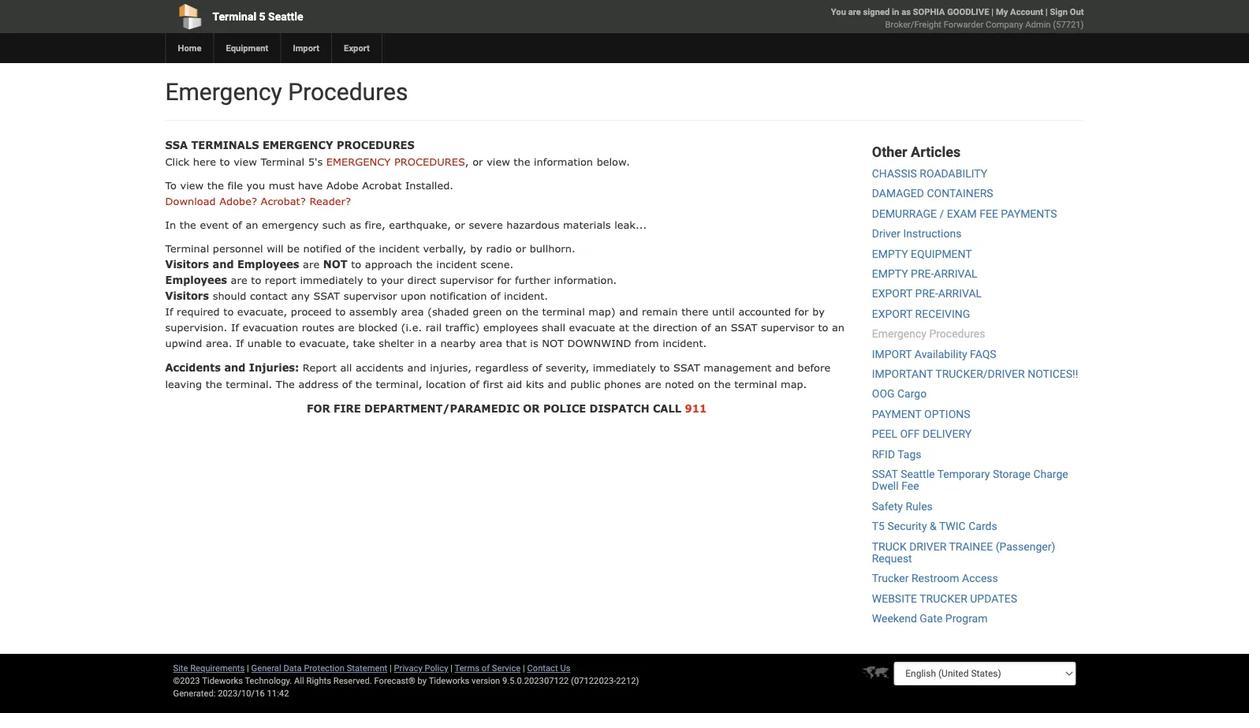 Task type: describe. For each thing, give the bounding box(es) containing it.
to up before
[[818, 321, 829, 333]]

options
[[925, 408, 971, 421]]

import
[[293, 43, 320, 53]]

are up the take
[[338, 321, 355, 333]]

adobe
[[327, 179, 359, 191]]

cards
[[969, 520, 998, 533]]

trucker/driver
[[936, 367, 1025, 381]]

shall
[[542, 321, 566, 333]]

temporary
[[938, 468, 990, 481]]

policy
[[425, 663, 449, 673]]

there
[[682, 305, 709, 317]]

import
[[872, 347, 912, 360]]

| up 9.5.0.202307122 in the bottom of the page
[[523, 663, 525, 673]]

hazardous
[[507, 218, 560, 230]]

request
[[872, 552, 913, 565]]

driver instructions link
[[872, 227, 962, 240]]

terminal inside terminal personnel will be notified of the incident verbally, by radio or bullhorn. visitors and employees are not to approach the incident scene. employees are to report immediately to your direct supervisor for further information. visitors should contact any ssat supervisor upon notification of incident. if required to evacuate, proceed to assembly area (shaded green on the terminal map) and remain there until accounted for by supervision. if evacuation routes are blocked (i.e. rail traffic) employees shall evacuate at the direction of an ssat supervisor to an upwind area. if unable to evacuate, take shelter in a nearby area that is not downwind from incident.
[[542, 305, 585, 317]]

in inside terminal personnel will be notified of the incident verbally, by radio or bullhorn. visitors and employees are not to approach the incident scene. employees are to report immediately to your direct supervisor for further information. visitors should contact any ssat supervisor upon notification of incident. if required to evacuate, proceed to assembly area (shaded green on the terminal map) and remain there until accounted for by supervision. if evacuation routes are blocked (i.e. rail traffic) employees shall evacuate at the direction of an ssat supervisor to an upwind area. if unable to evacuate, take shelter in a nearby area that is not downwind from incident.
[[418, 336, 427, 349]]

important
[[872, 367, 933, 381]]

/
[[940, 207, 945, 220]]

severity,
[[546, 361, 589, 373]]

gate
[[920, 612, 943, 625]]

1 horizontal spatial by
[[470, 242, 483, 254]]

and up terminal,
[[407, 361, 427, 373]]

0 horizontal spatial area
[[401, 305, 424, 317]]

| up forecast®
[[390, 663, 392, 673]]

terminal.
[[226, 378, 272, 390]]

routes
[[302, 321, 335, 333]]

(shaded
[[428, 305, 469, 317]]

roadability
[[920, 167, 988, 180]]

faqs
[[970, 347, 997, 360]]

security
[[888, 520, 927, 533]]

shelter
[[379, 336, 414, 349]]

generated:
[[173, 688, 216, 699]]

ssat inside the other articles chassis roadability damaged containers demurrage / exam fee payments driver instructions empty equipment empty pre-arrival export pre-arrival export receiving emergency procedures import availability faqs important trucker/driver notices!! oog cargo payment options peel off delivery rfid tags ssat seattle temporary storage charge dwell fee safety rules t5 security & twic cards truck driver trainee (passenger) request trucker restroom access website trucker updates weekend gate program
[[872, 468, 898, 481]]

all
[[340, 361, 352, 373]]

charge
[[1034, 468, 1069, 481]]

site requirements link
[[173, 663, 245, 673]]

forecast®
[[374, 676, 416, 686]]

technology.
[[245, 676, 292, 686]]

you
[[831, 7, 847, 17]]

the inside to view the file you must have adobe acrobat installed. download adobe? acrobat? reader?
[[207, 179, 224, 191]]

1 vertical spatial evacuate,
[[299, 336, 349, 349]]

9.5.0.202307122
[[503, 676, 569, 686]]

are inside you are signed in as sophia goodlive | my account | sign out broker/freight forwarder company admin (57721)
[[849, 7, 861, 17]]

public
[[571, 378, 601, 390]]

0 vertical spatial arrival
[[934, 267, 978, 280]]

export
[[344, 43, 370, 53]]

0 horizontal spatial supervisor
[[344, 289, 397, 301]]

bullhorn.
[[530, 242, 576, 254]]

seattle inside the other articles chassis roadability damaged containers demurrage / exam fee payments driver instructions empty equipment empty pre-arrival export pre-arrival export receiving emergency procedures import availability faqs important trucker/driver notices!! oog cargo payment options peel off delivery rfid tags ssat seattle temporary storage charge dwell fee safety rules t5 security & twic cards truck driver trainee (passenger) request trucker restroom access website trucker updates weekend gate program
[[901, 468, 935, 481]]

department/paramedic
[[365, 402, 520, 414]]

0 vertical spatial incident
[[379, 242, 420, 254]]

rights
[[307, 676, 331, 686]]

1 vertical spatial not
[[542, 336, 564, 349]]

management
[[704, 361, 772, 373]]

terminal 5 seattle
[[213, 10, 303, 23]]

privacy
[[394, 663, 423, 673]]

availability
[[915, 347, 968, 360]]

such
[[323, 218, 346, 230]]

1 horizontal spatial incident
[[437, 258, 477, 270]]

off
[[901, 428, 920, 441]]

5
[[259, 10, 266, 23]]

admin
[[1026, 19, 1051, 30]]

safety rules link
[[872, 500, 933, 513]]

first
[[483, 378, 503, 390]]

ssat up proceed
[[314, 289, 340, 301]]

1 vertical spatial for
[[795, 305, 809, 317]]

verbally,
[[423, 242, 467, 254]]

1 export from the top
[[872, 287, 913, 300]]

any
[[291, 289, 310, 301]]

terminal inside report all accidents and injuries, regardless of severity, immediately to ssat management and before leaving the terminal. the address of the terminal, location of first aid kits and public phones are noted on the terminal map.
[[735, 378, 778, 390]]

acrobat
[[362, 179, 402, 191]]

are inside report all accidents and injuries, regardless of severity, immediately to ssat management and before leaving the terminal. the address of the terminal, location of first aid kits and public phones are noted on the terminal map.
[[645, 378, 662, 390]]

the up the from
[[633, 321, 650, 333]]

emergency inside the other articles chassis roadability damaged containers demurrage / exam fee payments driver instructions empty equipment empty pre-arrival export pre-arrival export receiving emergency procedures import availability faqs important trucker/driver notices!! oog cargo payment options peel off delivery rfid tags ssat seattle temporary storage charge dwell fee safety rules t5 security & twic cards truck driver trainee (passenger) request trucker restroom access website trucker updates weekend gate program
[[872, 327, 927, 340]]

are down notified
[[303, 258, 320, 270]]

containers
[[927, 187, 994, 200]]

| left my
[[992, 7, 994, 17]]

required
[[177, 305, 220, 317]]

of right event
[[232, 218, 242, 230]]

2 vertical spatial if
[[236, 336, 244, 349]]

and up terminal.
[[224, 361, 246, 373]]

emergency procedures
[[165, 78, 408, 106]]

for fire department/paramedic or police dispatch call 911
[[307, 402, 707, 414]]

rules
[[906, 500, 933, 513]]

of down there
[[701, 321, 711, 333]]

equipment link
[[213, 33, 280, 63]]

proceed
[[291, 305, 332, 317]]

trainee
[[949, 540, 994, 553]]

immediately inside report all accidents and injuries, regardless of severity, immediately to ssat management and before leaving the terminal. the address of the terminal, location of first aid kits and public phones are noted on the terminal map.
[[593, 361, 656, 373]]

unable
[[248, 336, 282, 349]]

of inside site requirements | general data protection statement | privacy policy | terms of service | contact us ©2023 tideworks technology. all rights reserved. forecast® by tideworks version 9.5.0.202307122 (07122023-2212) generated: 2023/10/16 11:42
[[482, 663, 490, 673]]

2 horizontal spatial an
[[832, 321, 845, 333]]

exam
[[947, 207, 977, 220]]

to left approach
[[351, 258, 362, 270]]

program
[[946, 612, 988, 625]]

the up employees at left top
[[522, 305, 539, 317]]

privacy policy link
[[394, 663, 449, 673]]

to view the file you must have adobe acrobat installed. download adobe? acrobat? reader?
[[165, 179, 454, 207]]

0 vertical spatial procedures
[[288, 78, 408, 106]]

1 vertical spatial employees
[[165, 273, 227, 286]]

empty pre-arrival link
[[872, 267, 978, 280]]

by inside site requirements | general data protection statement | privacy policy | terms of service | contact us ©2023 tideworks technology. all rights reserved. forecast® by tideworks version 9.5.0.202307122 (07122023-2212) generated: 2023/10/16 11:42
[[418, 676, 427, 686]]

as inside you are signed in as sophia goodlive | my account | sign out broker/freight forwarder company admin (57721)
[[902, 7, 911, 17]]

site
[[173, 663, 188, 673]]

the down accidents
[[356, 378, 372, 390]]

(07122023-
[[571, 676, 616, 686]]

ssat down until
[[731, 321, 758, 333]]

you are signed in as sophia goodlive | my account | sign out broker/freight forwarder company admin (57721)
[[831, 7, 1084, 30]]

1 visitors from the top
[[165, 258, 209, 270]]

2 export from the top
[[872, 307, 913, 320]]

sign
[[1050, 7, 1068, 17]]

2 horizontal spatial supervisor
[[761, 321, 815, 333]]

the down management
[[714, 378, 731, 390]]

to down evacuation
[[286, 336, 296, 349]]

0 vertical spatial incident.
[[504, 289, 548, 301]]

import availability faqs link
[[872, 347, 997, 360]]

view inside to view the file you must have adobe acrobat installed. download adobe? acrobat? reader?
[[180, 179, 204, 191]]

other articles chassis roadability damaged containers demurrage / exam fee payments driver instructions empty equipment empty pre-arrival export pre-arrival export receiving emergency procedures import availability faqs important trucker/driver notices!! oog cargo payment options peel off delivery rfid tags ssat seattle temporary storage charge dwell fee safety rules t5 security & twic cards truck driver trainee (passenger) request trucker restroom access website trucker updates weekend gate program
[[872, 144, 1079, 625]]

1 horizontal spatial view
[[234, 155, 257, 167]]

| left sign
[[1046, 7, 1048, 17]]

on inside report all accidents and injuries, regardless of severity, immediately to ssat management and before leaving the terminal. the address of the terminal, location of first aid kits and public phones are noted on the terminal map.
[[698, 378, 711, 390]]

driver
[[872, 227, 901, 240]]

equipment
[[911, 247, 973, 260]]

emergency
[[262, 218, 319, 230]]

direct
[[408, 273, 437, 286]]

0 vertical spatial not
[[323, 258, 348, 270]]

in the event of an emergency such as fire, earthquake, or severe hazardous materials leak...
[[165, 218, 647, 230]]

1 vertical spatial area
[[480, 336, 503, 349]]

2 empty from the top
[[872, 267, 909, 280]]

of left first
[[470, 378, 480, 390]]

1 vertical spatial or
[[455, 218, 465, 230]]

earthquake,
[[389, 218, 451, 230]]

0 vertical spatial if
[[165, 305, 173, 317]]

driver
[[910, 540, 947, 553]]

0 vertical spatial supervisor
[[440, 273, 494, 286]]

demurrage / exam fee payments link
[[872, 207, 1058, 220]]

peel
[[872, 428, 898, 441]]

terminal 5 seattle link
[[165, 0, 534, 33]]

1 horizontal spatial an
[[715, 321, 728, 333]]

general data protection statement link
[[251, 663, 388, 673]]

the down the fire,
[[359, 242, 376, 254]]



Task type: locate. For each thing, give the bounding box(es) containing it.
truck
[[872, 540, 907, 553]]

to inside report all accidents and injuries, regardless of severity, immediately to ssat management and before leaving the terminal. the address of the terminal, location of first aid kits and public phones are noted on the terminal map.
[[660, 361, 670, 373]]

forwarder
[[944, 19, 984, 30]]

my account link
[[996, 7, 1044, 17]]

or
[[473, 155, 483, 167], [455, 218, 465, 230], [516, 242, 526, 254]]

©2023 tideworks
[[173, 676, 243, 686]]

reserved.
[[334, 676, 372, 686]]

my
[[996, 7, 1009, 17]]

1 horizontal spatial evacuate,
[[299, 336, 349, 349]]

here
[[193, 155, 216, 167]]

0 horizontal spatial emergency
[[165, 78, 282, 106]]

employees down will
[[237, 258, 299, 270]]

emergency up 5's
[[263, 138, 333, 151]]

weekend
[[872, 612, 917, 625]]

below.
[[597, 155, 630, 167]]

site requirements | general data protection statement | privacy policy | terms of service | contact us ©2023 tideworks technology. all rights reserved. forecast® by tideworks version 9.5.0.202307122 (07122023-2212) generated: 2023/10/16 11:42
[[173, 663, 639, 699]]

2 vertical spatial by
[[418, 676, 427, 686]]

employees up required
[[165, 273, 227, 286]]

terminal inside ssa terminals emergency procedures click here to view terminal 5's emergency procedures , or view the information below.
[[261, 155, 305, 167]]

pre- down "empty pre-arrival" link
[[916, 287, 939, 300]]

1 horizontal spatial or
[[473, 155, 483, 167]]

immediately down notified
[[300, 273, 363, 286]]

procedures down receiving
[[930, 327, 986, 340]]

signed
[[864, 7, 890, 17]]

0 vertical spatial on
[[506, 305, 519, 317]]

visitors up required
[[165, 289, 209, 301]]

not down notified
[[323, 258, 348, 270]]

if up area.
[[231, 321, 239, 333]]

5's
[[308, 155, 323, 167]]

notices!!
[[1028, 367, 1079, 381]]

evacuate, down contact
[[237, 305, 287, 317]]

supervisor up notification
[[440, 273, 494, 286]]

regardless
[[475, 361, 529, 373]]

0 horizontal spatial or
[[455, 218, 465, 230]]

if left required
[[165, 305, 173, 317]]

terminal
[[542, 305, 585, 317], [735, 378, 778, 390]]

emergency up "adobe"
[[326, 155, 391, 167]]

as up broker/freight
[[902, 7, 911, 17]]

0 vertical spatial employees
[[237, 258, 299, 270]]

on up employees at left top
[[506, 305, 519, 317]]

in
[[165, 218, 176, 230]]

notification
[[430, 289, 487, 301]]

by down privacy policy link
[[418, 676, 427, 686]]

supervisor down the accounted
[[761, 321, 815, 333]]

0 horizontal spatial not
[[323, 258, 348, 270]]

before
[[798, 361, 831, 373]]

weekend gate program link
[[872, 612, 988, 625]]

tideworks
[[429, 676, 470, 686]]

of up green
[[491, 289, 501, 301]]

0 vertical spatial terminal
[[542, 305, 585, 317]]

information
[[534, 155, 593, 167]]

export
[[872, 287, 913, 300], [872, 307, 913, 320]]

or inside terminal personnel will be notified of the incident verbally, by radio or bullhorn. visitors and employees are not to approach the incident scene. employees are to report immediately to your direct supervisor for further information. visitors should contact any ssat supervisor upon notification of incident. if required to evacuate, proceed to assembly area (shaded green on the terminal map) and remain there until accounted for by supervision. if evacuation routes are blocked (i.e. rail traffic) employees shall evacuate at the direction of an ssat supervisor to an upwind area. if unable to evacuate, take shelter in a nearby area that is not downwind from incident.
[[516, 242, 526, 254]]

0 horizontal spatial for
[[497, 273, 512, 286]]

terminal up shall
[[542, 305, 585, 317]]

equipment
[[226, 43, 269, 53]]

upwind
[[165, 336, 202, 349]]

0 vertical spatial as
[[902, 7, 911, 17]]

&
[[930, 520, 937, 533]]

twic
[[940, 520, 966, 533]]

2 vertical spatial or
[[516, 242, 526, 254]]

1 horizontal spatial incident.
[[663, 336, 707, 349]]

area down employees at left top
[[480, 336, 503, 349]]

ssa terminals emergency procedures click here to view terminal 5's emergency procedures , or view the information below.
[[165, 138, 630, 167]]

instructions
[[904, 227, 962, 240]]

goodlive
[[948, 7, 990, 17]]

seattle right 5
[[268, 10, 303, 23]]

are right you
[[849, 7, 861, 17]]

0 vertical spatial pre-
[[911, 267, 934, 280]]

1 vertical spatial emergency
[[872, 327, 927, 340]]

service
[[492, 663, 521, 673]]

report
[[303, 361, 337, 373]]

dwell
[[872, 480, 899, 493]]

seattle down tags
[[901, 468, 935, 481]]

view up file
[[234, 155, 257, 167]]

not down shall
[[542, 336, 564, 349]]

0 vertical spatial immediately
[[300, 273, 363, 286]]

in inside you are signed in as sophia goodlive | my account | sign out broker/freight forwarder company admin (57721)
[[892, 7, 900, 17]]

arrival up receiving
[[939, 287, 982, 300]]

0 horizontal spatial employees
[[165, 273, 227, 286]]

0 horizontal spatial by
[[418, 676, 427, 686]]

employees
[[237, 258, 299, 270], [165, 273, 227, 286]]

0 vertical spatial by
[[470, 242, 483, 254]]

are
[[849, 7, 861, 17], [303, 258, 320, 270], [231, 273, 248, 286], [338, 321, 355, 333], [645, 378, 662, 390]]

event
[[200, 218, 229, 230]]

to up noted
[[660, 361, 670, 373]]

the inside ssa terminals emergency procedures click here to view terminal 5's emergency procedures , or view the information below.
[[514, 155, 531, 167]]

terminal for personnel
[[165, 242, 209, 254]]

to right proceed
[[336, 305, 346, 317]]

incident. down further
[[504, 289, 548, 301]]

0 vertical spatial visitors
[[165, 258, 209, 270]]

on right noted
[[698, 378, 711, 390]]

to down terminals
[[220, 155, 230, 167]]

1 horizontal spatial on
[[698, 378, 711, 390]]

1 vertical spatial arrival
[[939, 287, 982, 300]]

1 horizontal spatial immediately
[[593, 361, 656, 373]]

0 horizontal spatial terminal
[[165, 242, 209, 254]]

payment
[[872, 408, 922, 421]]

1 horizontal spatial seattle
[[901, 468, 935, 481]]

1 vertical spatial emergency
[[326, 155, 391, 167]]

0 horizontal spatial in
[[418, 336, 427, 349]]

terminal down management
[[735, 378, 778, 390]]

1 horizontal spatial as
[[902, 7, 911, 17]]

or inside ssa terminals emergency procedures click here to view terminal 5's emergency procedures , or view the information below.
[[473, 155, 483, 167]]

evacuate, down routes at left top
[[299, 336, 349, 349]]

0 horizontal spatial evacuate,
[[237, 305, 287, 317]]

0 vertical spatial for
[[497, 273, 512, 286]]

export up export receiving link
[[872, 287, 913, 300]]

for
[[497, 273, 512, 286], [795, 305, 809, 317]]

the left file
[[207, 179, 224, 191]]

(57721)
[[1054, 19, 1084, 30]]

procedures inside the other articles chassis roadability damaged containers demurrage / exam fee payments driver instructions empty equipment empty pre-arrival export pre-arrival export receiving emergency procedures import availability faqs important trucker/driver notices!! oog cargo payment options peel off delivery rfid tags ssat seattle temporary storage charge dwell fee safety rules t5 security & twic cards truck driver trainee (passenger) request trucker restroom access website trucker updates weekend gate program
[[930, 327, 986, 340]]

for down scene.
[[497, 273, 512, 286]]

0 horizontal spatial on
[[506, 305, 519, 317]]

important trucker/driver notices!! link
[[872, 367, 1079, 381]]

1 vertical spatial procedures
[[394, 155, 465, 167]]

supervisor up assembly
[[344, 289, 397, 301]]

terms of service link
[[455, 663, 521, 673]]

2 vertical spatial supervisor
[[761, 321, 815, 333]]

1 horizontal spatial procedures
[[930, 327, 986, 340]]

0 vertical spatial or
[[473, 155, 483, 167]]

0 horizontal spatial view
[[180, 179, 204, 191]]

at
[[619, 321, 629, 333]]

0 vertical spatial procedures
[[337, 138, 415, 151]]

terminal,
[[376, 378, 422, 390]]

and down personnel
[[213, 258, 234, 270]]

rail
[[426, 321, 442, 333]]

0 horizontal spatial incident.
[[504, 289, 548, 301]]

0 vertical spatial emergency
[[263, 138, 333, 151]]

0 vertical spatial area
[[401, 305, 424, 317]]

rfid
[[872, 448, 896, 461]]

area
[[401, 305, 424, 317], [480, 336, 503, 349]]

or right radio
[[516, 242, 526, 254]]

1 horizontal spatial emergency
[[872, 327, 927, 340]]

incident. down direction
[[663, 336, 707, 349]]

2 horizontal spatial terminal
[[261, 155, 305, 167]]

terminal for 5
[[213, 10, 257, 23]]

a
[[431, 336, 437, 349]]

requirements
[[190, 663, 245, 673]]

immediately inside terminal personnel will be notified of the incident verbally, by radio or bullhorn. visitors and employees are not to approach the incident scene. employees are to report immediately to your direct supervisor for further information. visitors should contact any ssat supervisor upon notification of incident. if required to evacuate, proceed to assembly area (shaded green on the terminal map) and remain there until accounted for by supervision. if evacuation routes are blocked (i.e. rail traffic) employees shall evacuate at the direction of an ssat supervisor to an upwind area. if unable to evacuate, take shelter in a nearby area that is not downwind from incident.
[[300, 273, 363, 286]]

0 vertical spatial empty
[[872, 247, 909, 260]]

incident down verbally,
[[437, 258, 477, 270]]

of up the kits
[[532, 361, 542, 373]]

1 horizontal spatial supervisor
[[440, 273, 494, 286]]

1 horizontal spatial terminal
[[735, 378, 778, 390]]

terminal left 5
[[213, 10, 257, 23]]

noted
[[665, 378, 695, 390]]

2 horizontal spatial or
[[516, 242, 526, 254]]

click
[[165, 155, 189, 167]]

leak...
[[615, 218, 647, 230]]

on inside terminal personnel will be notified of the incident verbally, by radio or bullhorn. visitors and employees are not to approach the incident scene. employees are to report immediately to your direct supervisor for further information. visitors should contact any ssat supervisor upon notification of incident. if required to evacuate, proceed to assembly area (shaded green on the terminal map) and remain there until accounted for by supervision. if evacuation routes are blocked (i.e. rail traffic) employees shall evacuate at the direction of an ssat supervisor to an upwind area. if unable to evacuate, take shelter in a nearby area that is not downwind from incident.
[[506, 305, 519, 317]]

1 vertical spatial if
[[231, 321, 239, 333]]

0 horizontal spatial immediately
[[300, 273, 363, 286]]

0 vertical spatial in
[[892, 7, 900, 17]]

1 vertical spatial empty
[[872, 267, 909, 280]]

terminal down 'in'
[[165, 242, 209, 254]]

by right the accounted
[[813, 305, 825, 317]]

procedures down export "link"
[[288, 78, 408, 106]]

0 horizontal spatial an
[[246, 218, 258, 230]]

1 vertical spatial terminal
[[261, 155, 305, 167]]

immediately
[[300, 273, 363, 286], [593, 361, 656, 373]]

0 horizontal spatial as
[[350, 218, 361, 230]]

0 vertical spatial seattle
[[268, 10, 303, 23]]

until
[[713, 305, 735, 317]]

contact us link
[[527, 663, 571, 673]]

the right 'in'
[[180, 218, 196, 230]]

0 horizontal spatial terminal
[[542, 305, 585, 317]]

empty equipment link
[[872, 247, 973, 260]]

1 vertical spatial export
[[872, 307, 913, 320]]

1 vertical spatial procedures
[[930, 327, 986, 340]]

location
[[426, 378, 466, 390]]

0 vertical spatial evacuate,
[[237, 305, 287, 317]]

0 vertical spatial emergency
[[165, 78, 282, 106]]

| up tideworks at left
[[451, 663, 453, 673]]

view up 'download'
[[180, 179, 204, 191]]

emergency down equipment link
[[165, 78, 282, 106]]

export down export pre-arrival link
[[872, 307, 913, 320]]

ssat inside report all accidents and injuries, regardless of severity, immediately to ssat management and before leaving the terminal. the address of the terminal, location of first aid kits and public phones are noted on the terminal map.
[[674, 361, 700, 373]]

0 vertical spatial terminal
[[213, 10, 257, 23]]

1 vertical spatial as
[[350, 218, 361, 230]]

1 vertical spatial by
[[813, 305, 825, 317]]

are left noted
[[645, 378, 662, 390]]

area up (i.e.
[[401, 305, 424, 317]]

and down the severity,
[[548, 378, 567, 390]]

2 visitors from the top
[[165, 289, 209, 301]]

for
[[307, 402, 330, 414]]

view right ,
[[487, 155, 510, 167]]

in right "signed" at the top
[[892, 7, 900, 17]]

pre- down empty equipment link
[[911, 267, 934, 280]]

blocked
[[358, 321, 398, 333]]

accidents and injuries:
[[165, 361, 299, 373]]

0 horizontal spatial procedures
[[288, 78, 408, 106]]

as left the fire,
[[350, 218, 361, 230]]

export pre-arrival link
[[872, 287, 982, 300]]

and up at
[[620, 305, 639, 317]]

1 horizontal spatial employees
[[237, 258, 299, 270]]

1 horizontal spatial not
[[542, 336, 564, 349]]

or left the severe
[[455, 218, 465, 230]]

2 vertical spatial terminal
[[165, 242, 209, 254]]

reader?
[[310, 194, 351, 207]]

have
[[298, 179, 323, 191]]

acrobat?
[[261, 194, 306, 207]]

| left "general"
[[247, 663, 249, 673]]

to down should
[[223, 305, 234, 317]]

2 horizontal spatial view
[[487, 155, 510, 167]]

contact
[[527, 663, 558, 673]]

1 empty from the top
[[872, 247, 909, 260]]

scene.
[[481, 258, 514, 270]]

are up should
[[231, 273, 248, 286]]

incident up approach
[[379, 242, 420, 254]]

truck driver trainee (passenger) request link
[[872, 540, 1056, 565]]

accidents
[[165, 361, 221, 373]]

2 horizontal spatial by
[[813, 305, 825, 317]]

t5
[[872, 520, 885, 533]]

1 vertical spatial seattle
[[901, 468, 935, 481]]

terminal
[[213, 10, 257, 23], [261, 155, 305, 167], [165, 242, 209, 254]]

empty down empty equipment link
[[872, 267, 909, 280]]

download adobe? acrobat? reader? link
[[165, 194, 351, 208]]

0 horizontal spatial seattle
[[268, 10, 303, 23]]

1 vertical spatial immediately
[[593, 361, 656, 373]]

of right notified
[[345, 242, 355, 254]]

payment options link
[[872, 408, 971, 421]]

by left radio
[[470, 242, 483, 254]]

of down all
[[342, 378, 352, 390]]

trucker restroom access link
[[872, 572, 999, 585]]

and up the map.
[[775, 361, 795, 373]]

1 horizontal spatial area
[[480, 336, 503, 349]]

to inside ssa terminals emergency procedures click here to view terminal 5's emergency procedures , or view the information below.
[[220, 155, 230, 167]]

immediately up phones
[[593, 361, 656, 373]]

terms
[[455, 663, 480, 673]]

the down accidents and injuries:
[[206, 378, 222, 390]]

if right area.
[[236, 336, 244, 349]]

1 horizontal spatial terminal
[[213, 10, 257, 23]]

arrival down equipment
[[934, 267, 978, 280]]

empty down driver
[[872, 247, 909, 260]]

remain
[[642, 305, 678, 317]]

1 vertical spatial incident
[[437, 258, 477, 270]]

the left information
[[514, 155, 531, 167]]

visitors down 'in'
[[165, 258, 209, 270]]

1 vertical spatial incident.
[[663, 336, 707, 349]]

the up direct
[[416, 258, 433, 270]]

area.
[[206, 336, 232, 349]]

1 vertical spatial pre-
[[916, 287, 939, 300]]

to left the your
[[367, 273, 377, 286]]

you
[[247, 179, 265, 191]]

pre-
[[911, 267, 934, 280], [916, 287, 939, 300]]

of up version
[[482, 663, 490, 673]]

0 vertical spatial export
[[872, 287, 913, 300]]

nearby
[[441, 336, 476, 349]]

injuries:
[[249, 361, 299, 373]]

1 vertical spatial in
[[418, 336, 427, 349]]

updates
[[971, 592, 1018, 605]]

1 vertical spatial on
[[698, 378, 711, 390]]

emergency up import
[[872, 327, 927, 340]]

home
[[178, 43, 202, 53]]

terminal up must
[[261, 155, 305, 167]]

to up contact
[[251, 273, 261, 286]]

terminal inside terminal personnel will be notified of the incident verbally, by radio or bullhorn. visitors and employees are not to approach the incident scene. employees are to report immediately to your direct supervisor for further information. visitors should contact any ssat supervisor upon notification of incident. if required to evacuate, proceed to assembly area (shaded green on the terminal map) and remain there until accounted for by supervision. if evacuation routes are blocked (i.e. rail traffic) employees shall evacuate at the direction of an ssat supervisor to an upwind area. if unable to evacuate, take shelter in a nearby area that is not downwind from incident.
[[165, 242, 209, 254]]

1 horizontal spatial for
[[795, 305, 809, 317]]

damaged
[[872, 187, 925, 200]]



Task type: vqa. For each thing, say whether or not it's contained in the screenshot.
Terminal for 5
yes



